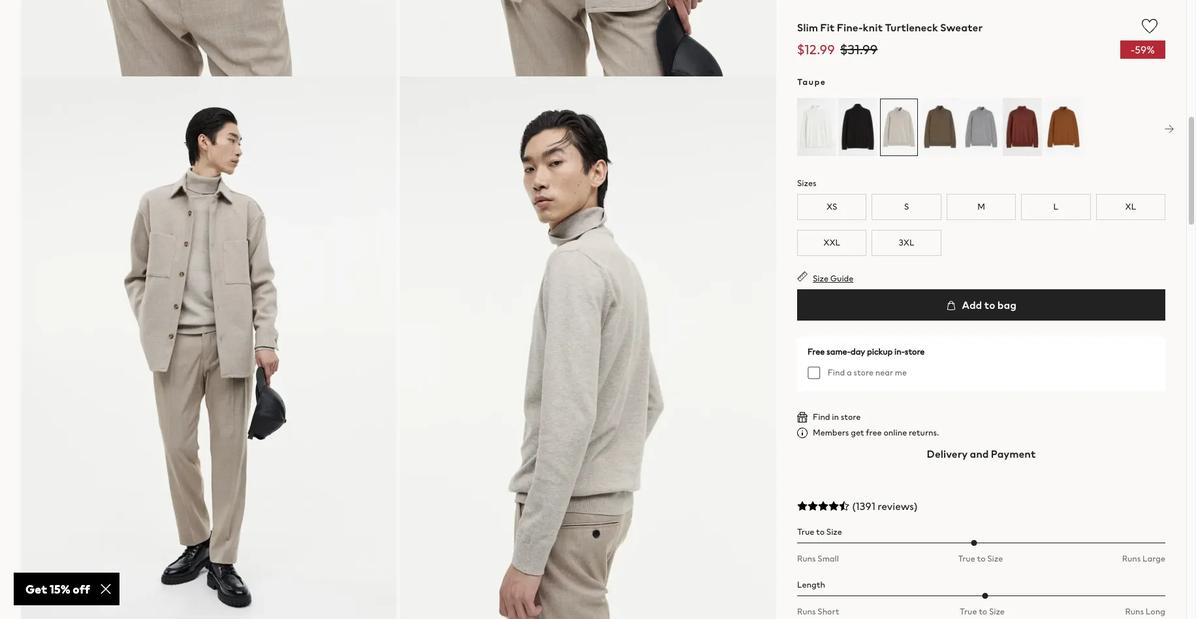 Task type: vqa. For each thing, say whether or not it's contained in the screenshot.
Runs Short
yes



Task type: locate. For each thing, give the bounding box(es) containing it.
m
[[978, 200, 985, 213]]

brown image
[[1003, 98, 1042, 156], [1044, 98, 1083, 156]]

long
[[1146, 605, 1166, 618]]

find for find in store
[[813, 411, 830, 423]]

true to size
[[797, 526, 842, 538], [958, 552, 1003, 565], [960, 605, 1005, 618]]

size guide button
[[797, 271, 854, 285]]

1 horizontal spatial length meter
[[982, 593, 988, 599]]

1 vertical spatial find
[[813, 411, 830, 423]]

none radio white
[[797, 98, 836, 157]]

bag
[[998, 297, 1017, 313]]

0 vertical spatial find
[[828, 366, 845, 379]]

size
[[813, 272, 829, 285], [827, 526, 842, 538], [987, 552, 1003, 565], [989, 605, 1005, 618]]

xl
[[1125, 200, 1136, 213]]

free same-day pickup in-store
[[808, 345, 925, 358]]

delivery
[[927, 446, 968, 462]]

store
[[905, 345, 925, 358], [854, 366, 874, 379], [841, 411, 861, 423]]

0 vertical spatial true
[[797, 526, 814, 538]]

runs left small
[[797, 552, 816, 565]]

-
[[1131, 42, 1135, 57]]

None radio
[[1166, 98, 1196, 157]]

slim
[[797, 20, 818, 35]]

1 vertical spatial store
[[854, 366, 874, 379]]

slim fit fine-knit turtleneck sweater
[[797, 20, 983, 35]]

(1391 reviews) button
[[797, 490, 1166, 522]]

2 vertical spatial store
[[841, 411, 861, 423]]

2 brown image from the left
[[1044, 98, 1083, 156]]

runs left short
[[797, 605, 816, 618]]

1 vertical spatial true
[[958, 552, 975, 565]]

find a store near me
[[828, 366, 907, 379]]

(1391 reviews)
[[852, 498, 918, 514]]

slim fit fine-knit turtleneck sweater - taupe - men | h&m us 2 image
[[400, 0, 776, 76]]

in-
[[895, 345, 905, 358]]

slim fit fine-knit turtleneck sweater - taupe - men | h&m us 3 image
[[21, 76, 397, 619]]

sweater
[[940, 20, 983, 35]]

dark red image
[[1166, 98, 1196, 156]]

0 horizontal spatial length meter
[[971, 540, 977, 546]]

0 vertical spatial length meter
[[971, 540, 977, 546]]

1 vertical spatial true to size
[[958, 552, 1003, 565]]

me
[[895, 366, 907, 379]]

find
[[828, 366, 845, 379], [813, 411, 830, 423]]

add to bag button
[[797, 289, 1166, 321]]

find in store button
[[797, 411, 861, 423]]

1 horizontal spatial brown image
[[1044, 98, 1083, 156]]

length meter
[[971, 540, 977, 546], [982, 593, 988, 599]]

runs left large
[[1122, 552, 1141, 565]]

near
[[875, 366, 893, 379]]

$31.99
[[840, 40, 878, 59]]

0 horizontal spatial brown image
[[1003, 98, 1042, 156]]

find left a
[[828, 366, 845, 379]]

4.5 / 5 image
[[797, 501, 849, 511]]

xs
[[827, 200, 837, 213]]

find for find a store near me
[[828, 366, 845, 379]]

true for runs short
[[960, 605, 977, 618]]

runs
[[797, 552, 816, 565], [1122, 552, 1141, 565], [797, 605, 816, 618], [1125, 605, 1144, 618]]

option group
[[797, 98, 1196, 159]]

$12.99
[[797, 40, 835, 59]]

black image
[[838, 98, 878, 156]]

true
[[797, 526, 814, 538], [958, 552, 975, 565], [960, 605, 977, 618]]

None radio
[[797, 98, 836, 157], [838, 98, 878, 157], [880, 98, 919, 157], [921, 98, 960, 157], [962, 98, 1001, 157], [1003, 98, 1042, 157], [1044, 98, 1083, 157], [1003, 98, 1042, 157], [1044, 98, 1083, 157]]

to
[[984, 297, 995, 313], [816, 526, 825, 538], [977, 552, 986, 565], [979, 605, 987, 618]]

-59%
[[1131, 42, 1155, 57]]

2 vertical spatial true
[[960, 605, 977, 618]]

store right a
[[854, 366, 874, 379]]

and
[[970, 446, 989, 462]]

fine-
[[837, 20, 863, 35]]

runs left long
[[1125, 605, 1144, 618]]

store right in
[[841, 411, 861, 423]]

store up me
[[905, 345, 925, 358]]

white image
[[797, 98, 836, 156]]

2 vertical spatial true to size
[[960, 605, 1005, 618]]

length meter for runs small
[[971, 540, 977, 546]]

taupe
[[797, 76, 826, 88]]

online
[[884, 426, 907, 439]]

true to size for small
[[958, 552, 1003, 565]]

1 vertical spatial length meter
[[982, 593, 988, 599]]

fit
[[820, 20, 835, 35]]

find left in
[[813, 411, 830, 423]]

none radio black
[[838, 98, 878, 157]]

$12.99 $31.99
[[797, 40, 878, 59]]



Task type: describe. For each thing, give the bounding box(es) containing it.
true for runs small
[[958, 552, 975, 565]]

true to size for short
[[960, 605, 1005, 618]]

get
[[851, 426, 864, 439]]

length meter for runs short
[[982, 593, 988, 599]]

s
[[904, 200, 909, 213]]

l
[[1054, 200, 1059, 213]]

runs small
[[797, 552, 839, 565]]

gray melange image
[[962, 98, 1001, 156]]

length
[[797, 579, 825, 591]]

turtleneck
[[885, 20, 938, 35]]

payment
[[991, 446, 1036, 462]]

free
[[808, 345, 825, 358]]

to inside button
[[984, 297, 995, 313]]

in
[[832, 411, 839, 423]]

taupe image
[[880, 98, 919, 156]]

none radio taupe
[[880, 98, 919, 157]]

1 brown image from the left
[[1003, 98, 1042, 156]]

free
[[866, 426, 882, 439]]

delivery and payment button
[[797, 438, 1166, 469]]

3xl
[[899, 236, 914, 249]]

runs large
[[1122, 552, 1166, 565]]

runs for runs long
[[1125, 605, 1144, 618]]

day
[[851, 345, 865, 358]]

guide
[[830, 272, 854, 285]]

0 vertical spatial store
[[905, 345, 925, 358]]

size guide
[[813, 272, 854, 285]]

store for find in store
[[841, 411, 861, 423]]

(1391
[[852, 498, 876, 514]]

returns.
[[909, 426, 939, 439]]

runs short
[[797, 605, 839, 618]]

members
[[813, 426, 849, 439]]

none radio gray melange
[[962, 98, 1001, 157]]

reviews)
[[878, 498, 918, 514]]

members get free online returns.
[[813, 426, 939, 439]]

short
[[818, 605, 839, 618]]

brown melange image
[[921, 98, 960, 156]]

none radio brown melange
[[921, 98, 960, 157]]

large
[[1143, 552, 1166, 565]]

delivery and payment
[[927, 446, 1036, 462]]

runs long
[[1125, 605, 1166, 618]]

sizes
[[797, 177, 817, 189]]

runs for runs small
[[797, 552, 816, 565]]

runs for runs short
[[797, 605, 816, 618]]

0 vertical spatial true to size
[[797, 526, 842, 538]]

runs for runs large
[[1122, 552, 1141, 565]]

size inside button
[[813, 272, 829, 285]]

slim fit fine-knit turtleneck sweater - taupe - men | h&m us image
[[21, 0, 397, 76]]

same-
[[827, 345, 851, 358]]

add to bag
[[960, 297, 1017, 313]]

slim fit fine-knit turtleneck sweater - taupe - men | h&m us 4 image
[[400, 76, 776, 619]]

a
[[847, 366, 852, 379]]

pickup
[[867, 345, 893, 358]]

find in store
[[813, 411, 861, 423]]

xxl
[[824, 236, 840, 249]]

add
[[962, 297, 982, 313]]

store for find a store near me
[[854, 366, 874, 379]]

59%
[[1135, 42, 1155, 57]]

knit
[[863, 20, 883, 35]]

small
[[818, 552, 839, 565]]



